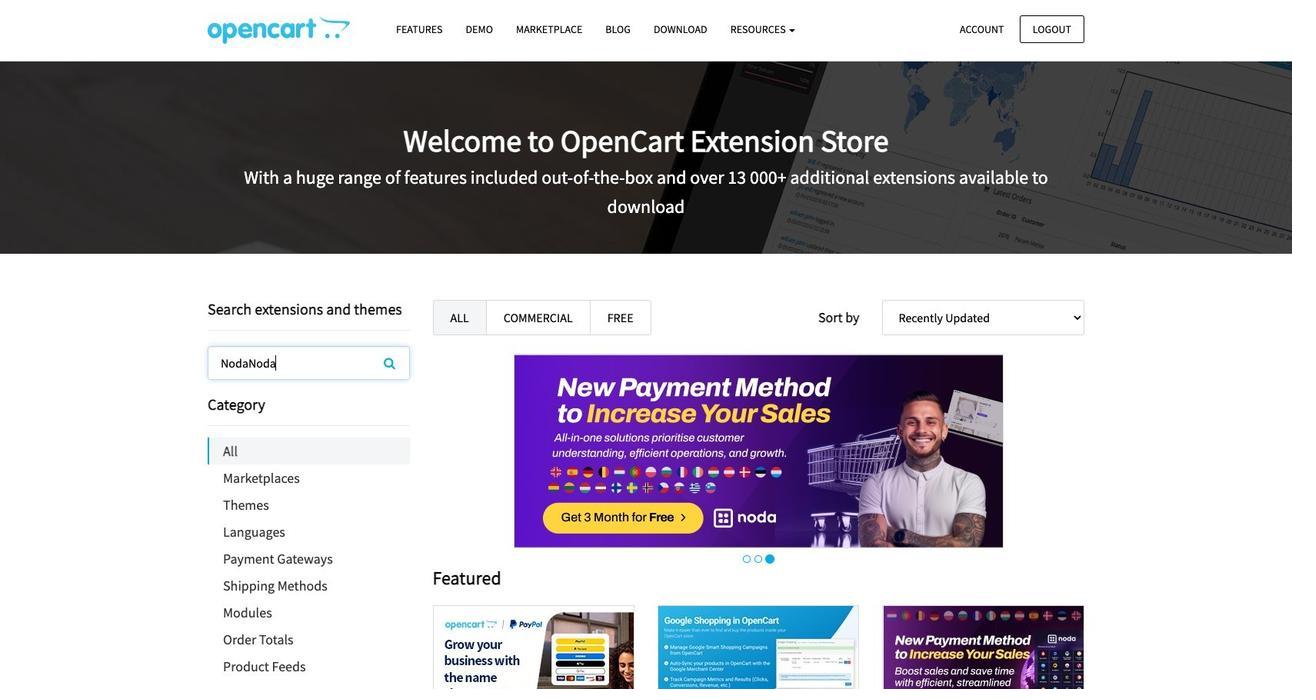 Task type: locate. For each thing, give the bounding box(es) containing it.
paypal checkout integration image
[[434, 606, 634, 689]]

node image
[[514, 354, 1004, 548]]

None text field
[[208, 347, 409, 379]]

noda image
[[884, 606, 1084, 689]]

search image
[[384, 357, 395, 369]]

opencart extensions image
[[208, 16, 350, 44]]



Task type: vqa. For each thing, say whether or not it's contained in the screenshot.
Opencart extensions image
yes



Task type: describe. For each thing, give the bounding box(es) containing it.
google shopping for opencart image
[[659, 606, 859, 689]]



